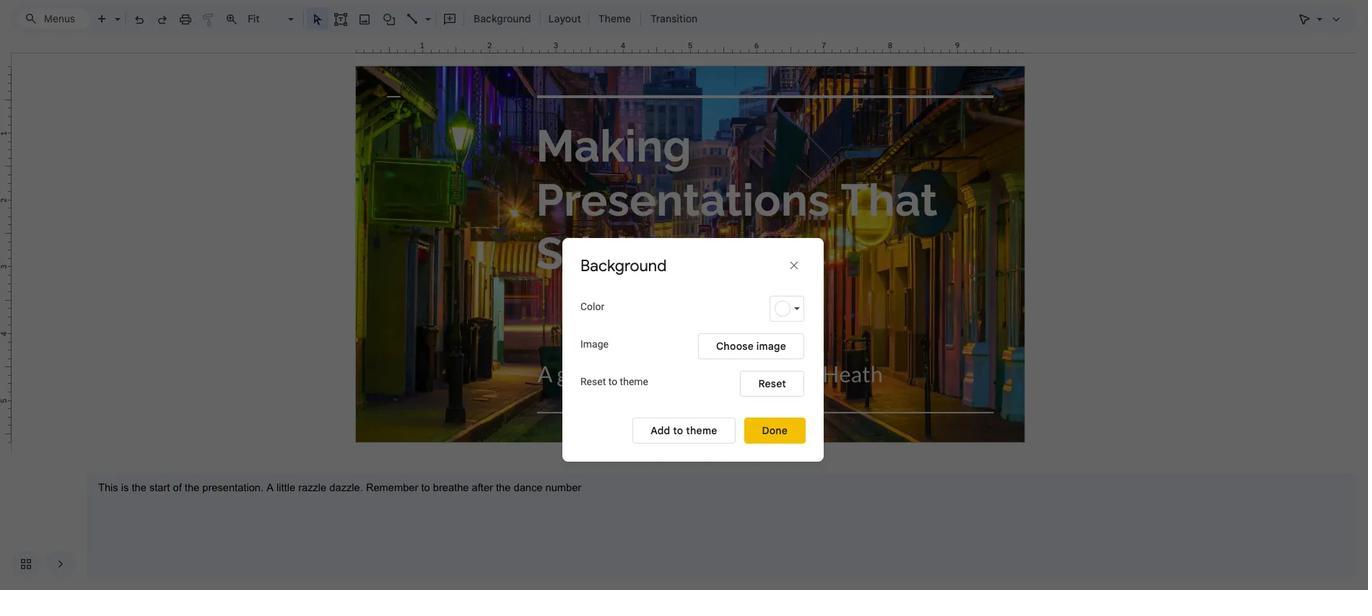 Task type: vqa. For each thing, say whether or not it's contained in the screenshot.
'Background'
yes



Task type: locate. For each thing, give the bounding box(es) containing it.
done
[[762, 425, 788, 438]]

background
[[474, 12, 531, 25], [581, 256, 667, 276]]

reset
[[581, 376, 606, 388], [759, 378, 787, 391]]

0 vertical spatial background
[[474, 12, 531, 25]]

1 horizontal spatial to
[[673, 425, 684, 438]]

theme for reset to theme
[[620, 376, 649, 388]]

to right add
[[673, 425, 684, 438]]

0 vertical spatial to
[[609, 376, 618, 388]]

1 vertical spatial theme
[[686, 425, 718, 438]]

main toolbar
[[90, 8, 705, 30]]

add
[[651, 425, 671, 438]]

0 horizontal spatial to
[[609, 376, 618, 388]]

choose
[[717, 340, 754, 353]]

0 horizontal spatial background
[[474, 12, 531, 25]]

reset inside button
[[759, 378, 787, 391]]

1 horizontal spatial background
[[581, 256, 667, 276]]

transition button
[[644, 8, 704, 30]]

background dialog
[[563, 238, 824, 462]]

image
[[581, 339, 609, 350]]

to down image
[[609, 376, 618, 388]]

0 horizontal spatial reset
[[581, 376, 606, 388]]

reset for reset
[[759, 378, 787, 391]]

1 vertical spatial background
[[581, 256, 667, 276]]

choose image button
[[699, 334, 805, 360]]

1 vertical spatial to
[[673, 425, 684, 438]]

1 horizontal spatial theme
[[686, 425, 718, 438]]

0 horizontal spatial theme
[[620, 376, 649, 388]]

0 vertical spatial theme
[[620, 376, 649, 388]]

1 horizontal spatial reset
[[759, 378, 787, 391]]

theme
[[620, 376, 649, 388], [686, 425, 718, 438]]

Menus field
[[18, 9, 90, 29]]

navigation inside background application
[[0, 539, 75, 591]]

navigation
[[0, 539, 75, 591]]

theme button
[[592, 8, 638, 30]]

done button
[[744, 418, 806, 444]]

to
[[609, 376, 618, 388], [673, 425, 684, 438]]

transition
[[651, 12, 698, 25]]

theme inside add to theme button
[[686, 425, 718, 438]]

reset to theme
[[581, 376, 649, 388]]

background inside heading
[[581, 256, 667, 276]]

to inside button
[[673, 425, 684, 438]]

choose image
[[717, 340, 787, 353]]



Task type: describe. For each thing, give the bounding box(es) containing it.
reset for reset to theme
[[581, 376, 606, 388]]

mode and view toolbar
[[1294, 4, 1349, 33]]

theme for add to theme
[[686, 425, 718, 438]]

background application
[[0, 0, 1369, 591]]

background inside 'button'
[[474, 12, 531, 25]]

background button
[[467, 8, 538, 30]]

to for reset
[[609, 376, 618, 388]]

image
[[757, 340, 787, 353]]

theme
[[599, 12, 631, 25]]

add to theme
[[651, 425, 718, 438]]

to for add
[[673, 425, 684, 438]]

reset button
[[741, 371, 805, 397]]

color
[[581, 301, 605, 313]]

background heading
[[581, 256, 725, 277]]

add to theme button
[[633, 418, 736, 444]]



